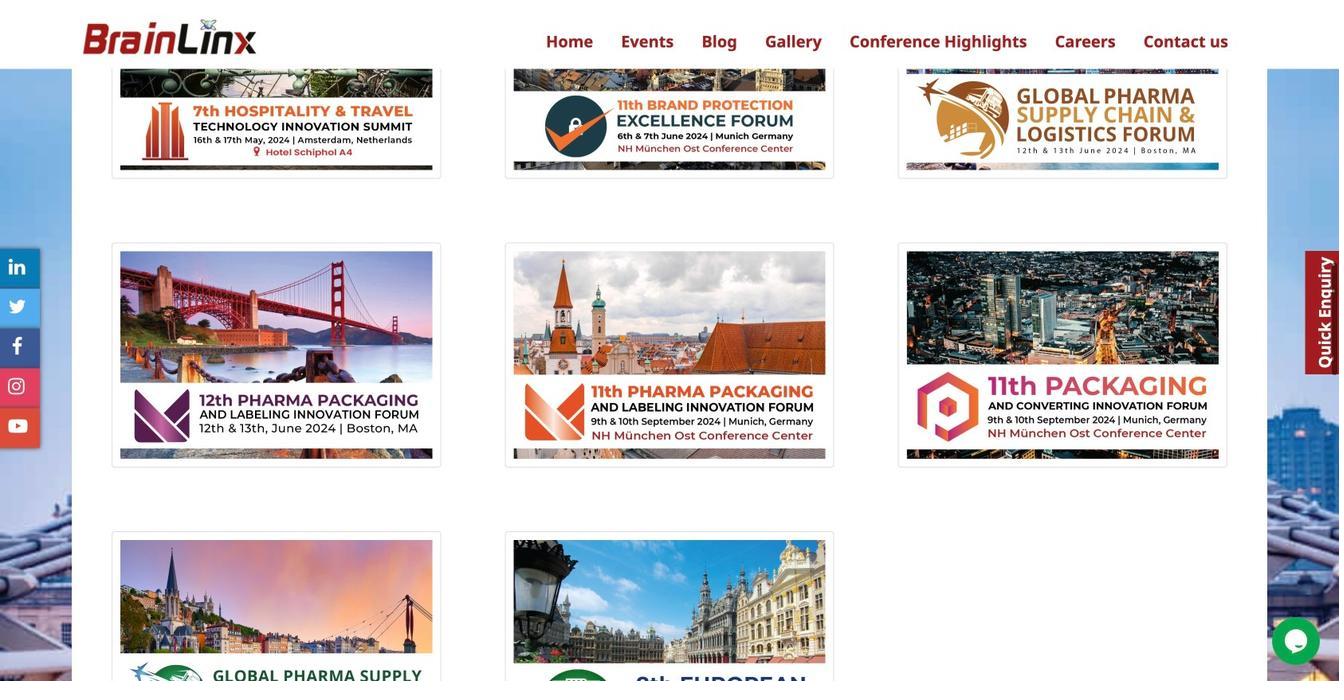 Task type: locate. For each thing, give the bounding box(es) containing it.
instagram image
[[8, 377, 25, 396]]

linkedin image
[[9, 257, 25, 277]]

twitter image
[[9, 297, 26, 316]]



Task type: describe. For each thing, give the bounding box(es) containing it.
facebook image
[[12, 337, 23, 356]]

youtube play image
[[8, 417, 28, 436]]

brainlinx logo image
[[79, 13, 258, 69]]



Task type: vqa. For each thing, say whether or not it's contained in the screenshot.
Truvant image
no



